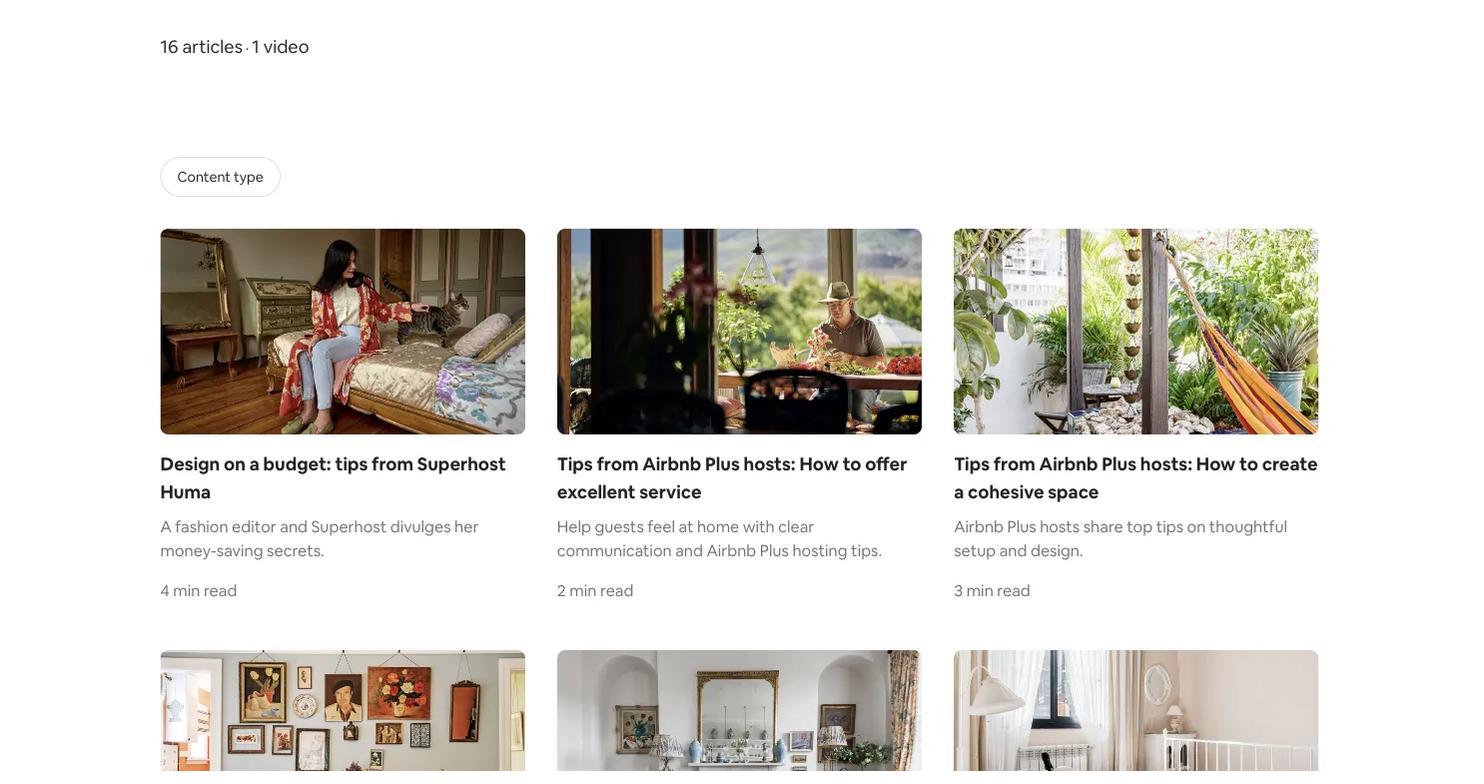 Task type: describe. For each thing, give the bounding box(es) containing it.
16
[[160, 35, 178, 59]]

hosts: for offer
[[744, 452, 796, 476]]

a inside the design on a budget: tips from superhost huma
[[250, 452, 260, 476]]

read for tips from airbnb plus hosts: how to create a cohesive space
[[998, 580, 1031, 600]]

tips inside airbnb plus hosts share top tips on thoughtful setup and design.
[[1157, 516, 1184, 536]]

airbnb inside tips from airbnb plus hosts: how to create a cohesive space
[[1040, 452, 1099, 476]]

a inside tips from airbnb plus hosts: how to create a cohesive space
[[954, 480, 965, 504]]

min for tips from airbnb plus hosts: how to offer excellent service
[[570, 580, 597, 600]]

to for offer
[[843, 452, 862, 476]]

on inside airbnb plus hosts share top tips on thoughtful setup and design.
[[1188, 516, 1206, 536]]

create
[[1263, 452, 1319, 476]]

hosting
[[793, 540, 848, 560]]

how for create
[[1197, 452, 1236, 476]]

tips inside the design on a budget: tips from superhost huma
[[335, 452, 368, 476]]

plus inside "help guests feel at home with clear communication and airbnb plus hosting tips."
[[760, 540, 789, 560]]

saving
[[217, 540, 263, 560]]

a
[[160, 516, 172, 536]]

from for tips from airbnb plus hosts: how to create a cohesive space
[[994, 452, 1036, 476]]

hosts: for create
[[1141, 452, 1193, 476]]

design.
[[1031, 540, 1084, 560]]

design
[[160, 452, 220, 476]]

tips from airbnb plus hosts: how to create a cohesive space
[[954, 452, 1319, 504]]

tips for excellent
[[557, 452, 593, 476]]

with
[[743, 516, 775, 536]]

superhost inside the design on a budget: tips from superhost huma
[[418, 452, 506, 476]]

to for create
[[1240, 452, 1259, 476]]

on inside the design on a budget: tips from superhost huma
[[224, 452, 246, 476]]

·
[[246, 39, 249, 57]]

secrets.
[[267, 540, 325, 560]]

setup
[[954, 540, 996, 560]]

from inside the design on a budget: tips from superhost huma
[[372, 452, 414, 476]]

thoughtful
[[1210, 516, 1288, 536]]

airbnb plus hosts share top tips on thoughtful setup and design.
[[954, 516, 1288, 560]]

how for offer
[[800, 452, 839, 476]]

4 min read
[[160, 580, 237, 600]]

4
[[160, 580, 170, 600]]

at
[[679, 516, 694, 536]]

airbnb inside "help guests feel at home with clear communication and airbnb plus hosting tips."
[[707, 540, 757, 560]]

and inside "help guests feel at home with clear communication and airbnb plus hosting tips."
[[676, 540, 703, 560]]

plus inside tips from airbnb plus hosts: how to offer excellent service
[[705, 452, 740, 476]]



Task type: locate. For each thing, give the bounding box(es) containing it.
0 horizontal spatial min
[[173, 580, 200, 600]]

1 from from the left
[[372, 452, 414, 476]]

tips up excellent
[[557, 452, 593, 476]]

communication
[[557, 540, 672, 560]]

home
[[697, 516, 740, 536]]

1 to from the left
[[843, 452, 862, 476]]

2 horizontal spatial from
[[994, 452, 1036, 476]]

a fashion editor and superhost divulges her money-saving secrets.
[[160, 516, 479, 560]]

from inside tips from airbnb plus hosts: how to create a cohesive space
[[994, 452, 1036, 476]]

type
[[234, 168, 264, 186]]

from up excellent
[[597, 452, 639, 476]]

1 horizontal spatial a
[[954, 480, 965, 504]]

tips
[[335, 452, 368, 476], [1157, 516, 1184, 536]]

from for tips from airbnb plus hosts: how to offer excellent service
[[597, 452, 639, 476]]

budget:
[[263, 452, 331, 476]]

hosts: inside tips from airbnb plus hosts: how to create a cohesive space
[[1141, 452, 1193, 476]]

to left create
[[1240, 452, 1259, 476]]

her
[[455, 516, 479, 536]]

tips inside tips from airbnb plus hosts: how to create a cohesive space
[[954, 452, 990, 476]]

min
[[173, 580, 200, 600], [570, 580, 597, 600], [967, 580, 994, 600]]

from inside tips from airbnb plus hosts: how to offer excellent service
[[597, 452, 639, 476]]

help
[[557, 516, 592, 536]]

1 horizontal spatial superhost
[[418, 452, 506, 476]]

0 vertical spatial superhost
[[418, 452, 506, 476]]

min right 3
[[967, 580, 994, 600]]

hosts: up top
[[1141, 452, 1193, 476]]

plus
[[705, 452, 740, 476], [1102, 452, 1137, 476], [1008, 516, 1037, 536], [760, 540, 789, 560]]

1 horizontal spatial tips
[[1157, 516, 1184, 536]]

tips
[[557, 452, 593, 476], [954, 452, 990, 476]]

a living room's design is helmed by two couches and a stately mantelpiece. image
[[557, 650, 923, 771], [557, 650, 923, 771]]

content
[[177, 168, 231, 186]]

0 horizontal spatial on
[[224, 452, 246, 476]]

airbnb up space
[[1040, 452, 1099, 476]]

how inside tips from airbnb plus hosts: how to create a cohesive space
[[1197, 452, 1236, 476]]

airbnb
[[643, 452, 702, 476], [1040, 452, 1099, 476], [954, 516, 1004, 536], [707, 540, 757, 560]]

1 horizontal spatial tips
[[954, 452, 990, 476]]

1 horizontal spatial read
[[601, 580, 634, 600]]

0 horizontal spatial from
[[372, 452, 414, 476]]

from up 'divulges'
[[372, 452, 414, 476]]

0 horizontal spatial superhost
[[311, 516, 387, 536]]

on left thoughtful
[[1188, 516, 1206, 536]]

16 articles · 1 video
[[160, 35, 309, 59]]

share
[[1084, 516, 1124, 536]]

0 vertical spatial a
[[250, 452, 260, 476]]

1 how from the left
[[800, 452, 839, 476]]

2 read from the left
[[601, 580, 634, 600]]

and inside a fashion editor and superhost divulges her money-saving secrets.
[[280, 516, 308, 536]]

0 vertical spatial on
[[224, 452, 246, 476]]

2 how from the left
[[1197, 452, 1236, 476]]

how up "clear"
[[800, 452, 839, 476]]

and inside airbnb plus hosts share top tips on thoughtful setup and design.
[[1000, 540, 1028, 560]]

2 from from the left
[[597, 452, 639, 476]]

airbnb down home
[[707, 540, 757, 560]]

read right 3
[[998, 580, 1031, 600]]

1 vertical spatial on
[[1188, 516, 1206, 536]]

and up secrets.
[[280, 516, 308, 536]]

airbnb up setup
[[954, 516, 1004, 536]]

a woman with long dark hair sits on a bed with a gold bedspread while petting a cat. image
[[160, 229, 525, 434], [160, 229, 525, 434]]

2 min read
[[557, 580, 634, 600]]

plus down with
[[760, 540, 789, 560]]

1 tips from the left
[[557, 452, 593, 476]]

a host wearing a hat arranges flowers in his home in cape town, south africa. image
[[557, 229, 923, 434], [557, 229, 923, 434]]

2 tips from the left
[[954, 452, 990, 476]]

1 read from the left
[[204, 580, 237, 600]]

1 min from the left
[[173, 580, 200, 600]]

min for design on a budget: tips from superhost huma
[[173, 580, 200, 600]]

and
[[280, 516, 308, 536], [676, 540, 703, 560], [1000, 540, 1028, 560]]

guests
[[595, 516, 644, 536]]

plus up share
[[1102, 452, 1137, 476]]

superhost up her
[[418, 452, 506, 476]]

2 horizontal spatial and
[[1000, 540, 1028, 560]]

plus up home
[[705, 452, 740, 476]]

how up thoughtful
[[1197, 452, 1236, 476]]

0 vertical spatial tips
[[335, 452, 368, 476]]

space
[[1049, 480, 1100, 504]]

0 horizontal spatial tips
[[335, 452, 368, 476]]

3 from from the left
[[994, 452, 1036, 476]]

a table set for six stands before a gallery wall of different painting styles. image
[[160, 650, 525, 771], [160, 650, 525, 771]]

read for tips from airbnb plus hosts: how to offer excellent service
[[601, 580, 634, 600]]

and down at on the left
[[676, 540, 703, 560]]

2
[[557, 580, 566, 600]]

superhost
[[418, 452, 506, 476], [311, 516, 387, 536]]

hosts:
[[744, 452, 796, 476], [1141, 452, 1193, 476]]

money-
[[160, 540, 217, 560]]

feel
[[648, 516, 676, 536]]

1 horizontal spatial on
[[1188, 516, 1206, 536]]

cohesive
[[968, 480, 1045, 504]]

to inside tips from airbnb plus hosts: how to create a cohesive space
[[1240, 452, 1259, 476]]

tips inside tips from airbnb plus hosts: how to offer excellent service
[[557, 452, 593, 476]]

1 vertical spatial a
[[954, 480, 965, 504]]

1 horizontal spatial from
[[597, 452, 639, 476]]

editor
[[232, 516, 277, 536]]

superhost down the design on a budget: tips from superhost huma
[[311, 516, 387, 536]]

read down saving
[[204, 580, 237, 600]]

a
[[250, 452, 260, 476], [954, 480, 965, 504]]

3 min from the left
[[967, 580, 994, 600]]

on
[[224, 452, 246, 476], [1188, 516, 1206, 536]]

to inside tips from airbnb plus hosts: how to offer excellent service
[[843, 452, 862, 476]]

hosts: inside tips from airbnb plus hosts: how to offer excellent service
[[744, 452, 796, 476]]

a left cohesive
[[954, 480, 965, 504]]

2 to from the left
[[1240, 452, 1259, 476]]

read down communication on the bottom left
[[601, 580, 634, 600]]

1 horizontal spatial hosts:
[[1141, 452, 1193, 476]]

0 horizontal spatial to
[[843, 452, 862, 476]]

articles
[[182, 35, 243, 59]]

1 horizontal spatial and
[[676, 540, 703, 560]]

offer
[[866, 452, 908, 476]]

from up cohesive
[[994, 452, 1036, 476]]

read
[[204, 580, 237, 600], [601, 580, 634, 600], [998, 580, 1031, 600]]

read for design on a budget: tips from superhost huma
[[204, 580, 237, 600]]

to left offer
[[843, 452, 862, 476]]

how
[[800, 452, 839, 476], [1197, 452, 1236, 476]]

design on a budget: tips from superhost huma
[[160, 452, 506, 504]]

how inside tips from airbnb plus hosts: how to offer excellent service
[[800, 452, 839, 476]]

clear
[[779, 516, 815, 536]]

2 min from the left
[[570, 580, 597, 600]]

3
[[954, 580, 963, 600]]

excellent
[[557, 480, 636, 504]]

plus down cohesive
[[1008, 516, 1037, 536]]

from
[[372, 452, 414, 476], [597, 452, 639, 476], [994, 452, 1036, 476]]

tips.
[[851, 540, 883, 560]]

superhost inside a fashion editor and superhost divulges her money-saving secrets.
[[311, 516, 387, 536]]

huma
[[160, 480, 211, 504]]

2 hosts: from the left
[[1141, 452, 1193, 476]]

0 horizontal spatial hosts:
[[744, 452, 796, 476]]

airbnb inside tips from airbnb plus hosts: how to offer excellent service
[[643, 452, 702, 476]]

1 vertical spatial tips
[[1157, 516, 1184, 536]]

a left budget:
[[250, 452, 260, 476]]

tips right budget:
[[335, 452, 368, 476]]

1
[[252, 35, 260, 59]]

0 horizontal spatial read
[[204, 580, 237, 600]]

divulges
[[390, 516, 451, 536]]

tips right top
[[1157, 516, 1184, 536]]

3 min read
[[954, 580, 1031, 600]]

content type button
[[160, 157, 281, 197]]

plus inside airbnb plus hosts share top tips on thoughtful setup and design.
[[1008, 516, 1037, 536]]

hosts
[[1040, 516, 1080, 536]]

3 read from the left
[[998, 580, 1031, 600]]

min right 2 in the left bottom of the page
[[570, 580, 597, 600]]

0 horizontal spatial tips
[[557, 452, 593, 476]]

0 horizontal spatial a
[[250, 452, 260, 476]]

1 vertical spatial superhost
[[311, 516, 387, 536]]

service
[[640, 480, 702, 504]]

tips up cohesive
[[954, 452, 990, 476]]

2 horizontal spatial min
[[967, 580, 994, 600]]

0 horizontal spatial how
[[800, 452, 839, 476]]

to
[[843, 452, 862, 476], [1240, 452, 1259, 476]]

hosts: up with
[[744, 452, 796, 476]]

a bed is topped with a tray holding champagne and two glasses. image
[[954, 650, 1320, 771], [954, 650, 1320, 771]]

min right 4
[[173, 580, 200, 600]]

airbnb up service
[[643, 452, 702, 476]]

and right setup
[[1000, 540, 1028, 560]]

0 horizontal spatial and
[[280, 516, 308, 536]]

tips for a
[[954, 452, 990, 476]]

top
[[1127, 516, 1153, 536]]

content type
[[177, 168, 264, 186]]

video
[[264, 35, 309, 59]]

1 horizontal spatial how
[[1197, 452, 1236, 476]]

fashion
[[175, 516, 228, 536]]

min for tips from airbnb plus hosts: how to create a cohesive space
[[967, 580, 994, 600]]

1 horizontal spatial to
[[1240, 452, 1259, 476]]

plus inside tips from airbnb plus hosts: how to create a cohesive space
[[1102, 452, 1137, 476]]

airbnb inside airbnb plus hosts share top tips on thoughtful setup and design.
[[954, 516, 1004, 536]]

an urban oasis with a hammock and leafy greens on a terrace. image
[[954, 229, 1320, 434], [954, 229, 1320, 434]]

help guests feel at home with clear communication and airbnb plus hosting tips.
[[557, 516, 883, 560]]

1 hosts: from the left
[[744, 452, 796, 476]]

tips from airbnb plus hosts: how to offer excellent service
[[557, 452, 908, 504]]

1 horizontal spatial min
[[570, 580, 597, 600]]

2 horizontal spatial read
[[998, 580, 1031, 600]]

on right 'design'
[[224, 452, 246, 476]]



Task type: vqa. For each thing, say whether or not it's contained in the screenshot.
second the hosts: from the right
yes



